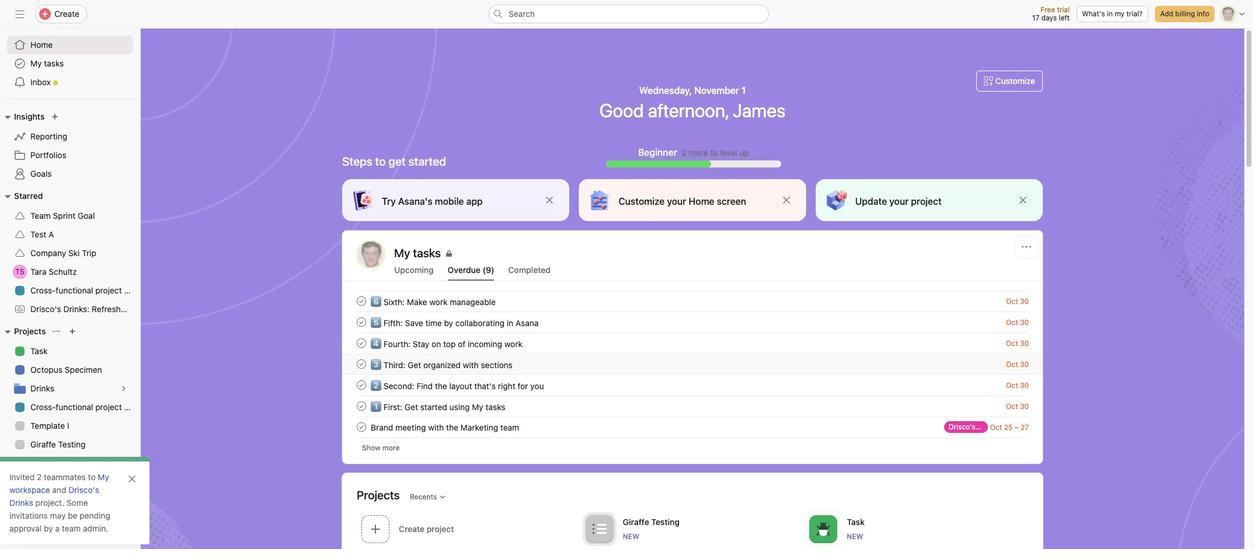 Task type: locate. For each thing, give the bounding box(es) containing it.
2 right beginner
[[682, 148, 687, 157]]

0 horizontal spatial new
[[623, 533, 640, 541]]

1 completed image from the top
[[355, 295, 369, 309]]

completed checkbox left 1️⃣
[[355, 400, 369, 414]]

teammates
[[44, 473, 86, 483]]

1 horizontal spatial tasks
[[486, 402, 506, 412]]

tara
[[30, 267, 47, 277]]

template i
[[30, 421, 69, 431]]

1 plan from the top
[[124, 286, 140, 296]]

cross- down tara
[[30, 286, 56, 296]]

1 vertical spatial team
[[62, 524, 81, 534]]

free trial 17 days left
[[1033, 5, 1070, 22]]

drisco's drinks left 25
[[949, 423, 999, 432]]

1 horizontal spatial with
[[463, 360, 479, 370]]

1 vertical spatial by
[[44, 524, 53, 534]]

completed checkbox left brand
[[355, 421, 369, 435]]

1 horizontal spatial new
[[847, 533, 864, 541]]

testing for giraffe testing
[[58, 440, 86, 450]]

drisco's up some
[[68, 486, 99, 496]]

0 vertical spatial drisco's drinks link
[[945, 422, 999, 434]]

1 vertical spatial plan
[[124, 403, 140, 413]]

1 vertical spatial cross-functional project plan link
[[7, 399, 140, 417]]

projects left 'show options, current sort, top' icon
[[14, 327, 46, 337]]

customize inside button
[[996, 76, 1036, 86]]

overdue
[[448, 265, 481, 275]]

tasks down home
[[44, 58, 64, 68]]

testing inside giraffe testing new
[[652, 517, 680, 527]]

2 cross-functional project plan from the top
[[30, 403, 140, 413]]

2 vertical spatial completed checkbox
[[355, 421, 369, 435]]

by inside project. some invitations may be pending approval by a team admin.
[[44, 524, 53, 534]]

0 horizontal spatial team
[[62, 524, 81, 534]]

2 oct 30 from the top
[[1007, 318, 1030, 327]]

0 horizontal spatial testing
[[58, 440, 86, 450]]

template
[[30, 421, 65, 431]]

drisco's drinks down invited 2 teammates to
[[9, 486, 99, 508]]

3 completed checkbox from the top
[[355, 421, 369, 435]]

new right list icon
[[623, 533, 640, 541]]

the right the find
[[435, 381, 447, 391]]

2 project from the top
[[95, 403, 122, 413]]

5 oct 30 from the top
[[1007, 381, 1030, 390]]

right
[[498, 381, 516, 391]]

team inside project. some invitations may be pending approval by a team admin.
[[62, 524, 81, 534]]

cross-functional project plan link up i
[[7, 399, 140, 417]]

completed image left the 2️⃣
[[355, 379, 369, 393]]

1 horizontal spatial more
[[689, 148, 709, 157]]

1 oct 30 button from the top
[[1007, 297, 1030, 306]]

3 oct 30 button from the top
[[1007, 339, 1030, 348]]

to
[[711, 148, 718, 157], [375, 155, 386, 168], [88, 473, 96, 483]]

task new
[[847, 517, 865, 541]]

more inside "beginner 2 more to level up"
[[689, 148, 709, 157]]

reporting link
[[7, 127, 133, 146]]

2 cross-functional project plan link from the top
[[7, 399, 140, 417]]

my left close icon
[[98, 473, 109, 483]]

workspace
[[44, 482, 85, 492], [9, 486, 50, 496]]

4 completed image from the top
[[355, 379, 369, 393]]

1 vertical spatial project
[[95, 403, 122, 413]]

2 oct 30 button from the top
[[1007, 318, 1030, 327]]

new inside task new
[[847, 533, 864, 541]]

0 horizontal spatial more
[[383, 444, 400, 453]]

drinks:
[[63, 304, 90, 314]]

my inside my tasks 'link'
[[30, 58, 42, 68]]

what's
[[1083, 9, 1106, 18]]

started
[[421, 402, 447, 412]]

0 horizontal spatial drisco's
[[30, 304, 61, 314]]

1 completed checkbox from the top
[[355, 379, 369, 393]]

drisco's drinks link left 25
[[945, 422, 999, 434]]

2 completed image from the top
[[355, 337, 369, 351]]

cross- up template
[[30, 403, 56, 413]]

1 completed image from the top
[[355, 316, 369, 330]]

completed checkbox left the 2️⃣
[[355, 379, 369, 393]]

0 horizontal spatial 2
[[37, 473, 42, 483]]

projects
[[14, 327, 46, 337], [357, 489, 400, 502]]

2 vertical spatial drinks
[[9, 498, 33, 508]]

search list box
[[489, 5, 770, 23]]

1 horizontal spatial to
[[375, 155, 386, 168]]

to right steps
[[375, 155, 386, 168]]

0 vertical spatial customize
[[996, 76, 1036, 86]]

completed checkbox left '3️⃣'
[[355, 358, 369, 372]]

task inside projects element
[[30, 347, 48, 356]]

cross- for first cross-functional project plan link from the bottom
[[30, 403, 56, 413]]

0 vertical spatial testing
[[58, 440, 86, 450]]

0 vertical spatial work
[[430, 297, 448, 307]]

oct 30 for right
[[1007, 381, 1030, 390]]

cross- inside projects element
[[30, 403, 56, 413]]

company ski trip link
[[7, 244, 133, 263]]

to for beginner
[[711, 148, 718, 157]]

in left asana
[[507, 318, 514, 328]]

new right bug icon
[[847, 533, 864, 541]]

3 completed image from the top
[[355, 358, 369, 372]]

more inside button
[[383, 444, 400, 453]]

wednesday, november 1 good afternoon, james
[[600, 85, 786, 122]]

team
[[30, 211, 51, 221], [14, 462, 35, 472]]

2 vertical spatial drisco's
[[68, 486, 99, 496]]

completed
[[509, 265, 551, 275]]

wednesday,
[[640, 85, 692, 96]]

by right time
[[444, 318, 454, 328]]

completed image for 5️⃣
[[355, 316, 369, 330]]

get for organized
[[408, 360, 421, 370]]

0 horizontal spatial work
[[430, 297, 448, 307]]

some
[[67, 498, 88, 508]]

4 30 from the top
[[1021, 360, 1030, 369]]

1 vertical spatial cross-functional project plan
[[30, 403, 140, 413]]

drinks
[[30, 384, 54, 394], [978, 423, 999, 432], [9, 498, 33, 508]]

giraffe right list icon
[[623, 517, 650, 527]]

plan up drisco's drinks: refreshment recommendation
[[124, 286, 140, 296]]

0 vertical spatial team
[[501, 423, 520, 433]]

left
[[1060, 13, 1070, 22]]

2 completed checkbox from the top
[[355, 316, 369, 330]]

with down of
[[463, 360, 479, 370]]

1 horizontal spatial drisco's
[[68, 486, 99, 496]]

portfolios
[[30, 150, 66, 160]]

1 vertical spatial testing
[[652, 517, 680, 527]]

workspace up some
[[44, 482, 85, 492]]

1 vertical spatial work
[[505, 339, 523, 349]]

with down 1️⃣ first: get started using my tasks
[[428, 423, 444, 433]]

27
[[1021, 423, 1030, 432]]

0 vertical spatial giraffe
[[30, 440, 56, 450]]

6 oct 30 from the top
[[1007, 402, 1030, 411]]

1 vertical spatial the
[[446, 423, 459, 433]]

incoming
[[468, 339, 502, 349]]

drisco's
[[30, 304, 61, 314], [949, 423, 976, 432], [68, 486, 99, 496]]

0 vertical spatial completed image
[[355, 316, 369, 330]]

get right first:
[[405, 402, 418, 412]]

0 vertical spatial with
[[463, 360, 479, 370]]

4 oct 30 from the top
[[1007, 360, 1030, 369]]

bug image
[[817, 523, 831, 537]]

1 vertical spatial giraffe
[[623, 517, 650, 527]]

oct 30 button for in
[[1007, 318, 1030, 327]]

completed image left '3️⃣'
[[355, 358, 369, 372]]

cross-functional project plan link up drinks:
[[7, 282, 140, 300]]

giraffe
[[30, 440, 56, 450], [623, 517, 650, 527]]

sixth:
[[384, 297, 405, 307]]

1 horizontal spatial testing
[[652, 517, 680, 527]]

functional down drinks 'link'
[[56, 403, 93, 413]]

giraffe down template
[[30, 440, 56, 450]]

0 horizontal spatial giraffe
[[30, 440, 56, 450]]

1 cross-functional project plan from the top
[[30, 286, 140, 296]]

0 horizontal spatial with
[[428, 423, 444, 433]]

1 vertical spatial drisco's drinks link
[[9, 486, 99, 508]]

0 vertical spatial project
[[95, 286, 122, 296]]

plan inside starred element
[[124, 286, 140, 296]]

1 vertical spatial drisco's drinks
[[9, 486, 99, 508]]

dismiss image for customize your home screen
[[782, 196, 792, 205]]

of
[[458, 339, 466, 349]]

team sprint goal
[[30, 211, 95, 221]]

1 horizontal spatial 2
[[682, 148, 687, 157]]

1 vertical spatial tasks
[[486, 402, 506, 412]]

try
[[382, 196, 396, 207]]

completed image for 3️⃣
[[355, 358, 369, 372]]

0 vertical spatial functional
[[56, 286, 93, 296]]

0 horizontal spatial dismiss image
[[545, 196, 555, 205]]

list image
[[593, 523, 607, 537]]

the down using
[[446, 423, 459, 433]]

2 right invited on the left bottom of page
[[37, 473, 42, 483]]

0 vertical spatial cross-functional project plan
[[30, 286, 140, 296]]

0 horizontal spatial projects
[[14, 327, 46, 337]]

to left "level"
[[711, 148, 718, 157]]

try asana's mobile app
[[382, 196, 483, 207]]

that's
[[475, 381, 496, 391]]

new inside giraffe testing new
[[623, 533, 640, 541]]

1
[[742, 85, 746, 96]]

1 project from the top
[[95, 286, 122, 296]]

my workspace inside the teams element
[[30, 482, 85, 492]]

oct for of
[[1007, 339, 1019, 348]]

marketing
[[461, 423, 499, 433]]

5 oct 30 button from the top
[[1007, 381, 1030, 390]]

completed image left 1️⃣
[[355, 400, 369, 414]]

giraffe inside projects element
[[30, 440, 56, 450]]

0 horizontal spatial task
[[30, 347, 48, 356]]

1 vertical spatial get
[[405, 402, 418, 412]]

0 vertical spatial team
[[30, 211, 51, 221]]

cross-functional project plan up drinks:
[[30, 286, 140, 296]]

1️⃣ first: get started using my tasks
[[371, 402, 506, 412]]

save
[[405, 318, 424, 328]]

to right teammates at the left bottom of the page
[[88, 473, 96, 483]]

reporting
[[30, 131, 67, 141]]

cross- inside starred element
[[30, 286, 56, 296]]

team up invited on the left bottom of page
[[14, 462, 35, 472]]

1 horizontal spatial projects
[[357, 489, 400, 502]]

in left the my
[[1108, 9, 1114, 18]]

by left a
[[44, 524, 53, 534]]

completed checkbox left the 4️⃣
[[355, 337, 369, 351]]

drinks up invitations
[[9, 498, 33, 508]]

with
[[463, 360, 479, 370], [428, 423, 444, 433]]

cross-functional project plan down drinks 'link'
[[30, 403, 140, 413]]

oct for collaborating
[[1007, 318, 1019, 327]]

plan down see details, drinks icon
[[124, 403, 140, 413]]

find
[[417, 381, 433, 391]]

drisco's up 'show options, current sort, top' icon
[[30, 304, 61, 314]]

projects left recents
[[357, 489, 400, 502]]

1 vertical spatial more
[[383, 444, 400, 453]]

0 vertical spatial more
[[689, 148, 709, 157]]

6 30 from the top
[[1021, 402, 1030, 411]]

completed checkbox for 5️⃣
[[355, 316, 369, 330]]

my workspace link up some
[[7, 478, 133, 497]]

2 completed checkbox from the top
[[355, 400, 369, 414]]

1 horizontal spatial drisco's drinks link
[[945, 422, 999, 434]]

2 dismiss image from the left
[[782, 196, 792, 205]]

global element
[[0, 29, 140, 99]]

1 dismiss image from the left
[[545, 196, 555, 205]]

completed checkbox for brand
[[355, 421, 369, 435]]

completed checkbox for 6️⃣
[[355, 295, 369, 309]]

more right show
[[383, 444, 400, 453]]

task link
[[7, 342, 133, 361]]

workspace inside the teams element
[[44, 482, 85, 492]]

Completed checkbox
[[355, 379, 369, 393], [355, 400, 369, 414], [355, 421, 369, 435]]

0 vertical spatial cross-functional project plan link
[[7, 282, 140, 300]]

0 horizontal spatial drisco's drinks
[[9, 486, 99, 508]]

completed checkbox for 1️⃣
[[355, 400, 369, 414]]

my up inbox
[[30, 58, 42, 68]]

functional
[[56, 286, 93, 296], [56, 403, 93, 413]]

task right bug icon
[[847, 517, 865, 527]]

free
[[1041, 5, 1056, 14]]

1 completed checkbox from the top
[[355, 295, 369, 309]]

2 functional from the top
[[56, 403, 93, 413]]

0 vertical spatial plan
[[124, 286, 140, 296]]

0 horizontal spatial customize
[[619, 196, 665, 207]]

dismiss image
[[1019, 196, 1028, 205]]

a
[[49, 230, 54, 240]]

more left "level"
[[689, 148, 709, 157]]

0 vertical spatial 2
[[682, 148, 687, 157]]

2 new from the left
[[847, 533, 864, 541]]

my workspace link
[[9, 473, 109, 496], [7, 478, 133, 497]]

1 vertical spatial with
[[428, 423, 444, 433]]

0 horizontal spatial tasks
[[44, 58, 64, 68]]

team button
[[0, 460, 35, 474]]

1 horizontal spatial customize
[[996, 76, 1036, 86]]

ski
[[68, 248, 80, 258]]

project up "drisco's drinks: refreshment recommendation" link at the bottom
[[95, 286, 122, 296]]

show options, current sort, top image
[[53, 328, 60, 335]]

1 horizontal spatial by
[[444, 318, 454, 328]]

2 for invited
[[37, 473, 42, 483]]

5 30 from the top
[[1021, 381, 1030, 390]]

3 completed checkbox from the top
[[355, 337, 369, 351]]

giraffe for giraffe testing
[[30, 440, 56, 450]]

recommendation
[[142, 304, 208, 314]]

4 completed checkbox from the top
[[355, 358, 369, 372]]

1 horizontal spatial in
[[1108, 9, 1114, 18]]

team right marketing
[[501, 423, 520, 433]]

completed image
[[355, 295, 369, 309], [355, 337, 369, 351], [355, 358, 369, 372], [355, 379, 369, 393], [355, 400, 369, 414]]

completed image left brand
[[355, 421, 369, 435]]

testing inside projects element
[[58, 440, 86, 450]]

0 vertical spatial cross-
[[30, 286, 56, 296]]

get right third:
[[408, 360, 421, 370]]

drisco's drinks link down invited 2 teammates to
[[9, 486, 99, 508]]

5️⃣
[[371, 318, 382, 328]]

show
[[362, 444, 381, 453]]

completed image left the 4️⃣
[[355, 337, 369, 351]]

invitations
[[9, 511, 48, 521]]

what's in my trial?
[[1083, 9, 1144, 18]]

tasks down that's
[[486, 402, 506, 412]]

0 vertical spatial projects
[[14, 327, 46, 337]]

1 horizontal spatial task
[[847, 517, 865, 527]]

functional up drinks:
[[56, 286, 93, 296]]

0 vertical spatial tasks
[[44, 58, 64, 68]]

completed checkbox left 6️⃣
[[355, 295, 369, 309]]

team inside starred element
[[30, 211, 51, 221]]

6️⃣ sixth: make work manageable
[[371, 297, 496, 307]]

in
[[1108, 9, 1114, 18], [507, 318, 514, 328]]

completed image left 6️⃣
[[355, 295, 369, 309]]

completed image
[[355, 316, 369, 330], [355, 421, 369, 435]]

1 vertical spatial drinks
[[978, 423, 999, 432]]

2 cross- from the top
[[30, 403, 56, 413]]

1 horizontal spatial team
[[501, 423, 520, 433]]

1 vertical spatial projects
[[357, 489, 400, 502]]

customize for customize your home screen
[[619, 196, 665, 207]]

0 vertical spatial drisco's drinks
[[949, 423, 999, 432]]

drinks left 25
[[978, 423, 999, 432]]

giraffe inside giraffe testing new
[[623, 517, 650, 527]]

beginner 2 more to level up
[[639, 147, 750, 158]]

5 completed image from the top
[[355, 400, 369, 414]]

drinks down the octopus
[[30, 384, 54, 394]]

1 vertical spatial customize
[[619, 196, 665, 207]]

1 vertical spatial completed image
[[355, 421, 369, 435]]

0 horizontal spatial in
[[507, 318, 514, 328]]

1 vertical spatial functional
[[56, 403, 93, 413]]

cross-functional project plan link
[[7, 282, 140, 300], [7, 399, 140, 417]]

3 30 from the top
[[1021, 339, 1030, 348]]

2 completed image from the top
[[355, 421, 369, 435]]

to inside "beginner 2 more to level up"
[[711, 148, 718, 157]]

team down "be"
[[62, 524, 81, 534]]

trip
[[82, 248, 96, 258]]

my up project. on the left bottom of the page
[[30, 482, 42, 492]]

projects button
[[0, 325, 46, 339]]

team for team sprint goal
[[30, 211, 51, 221]]

drisco's left 25
[[949, 423, 976, 432]]

my right using
[[472, 402, 484, 412]]

oct 30 for incoming
[[1007, 339, 1030, 348]]

work right "make" on the left of the page
[[430, 297, 448, 307]]

completed image left 5️⃣
[[355, 316, 369, 330]]

projects element
[[0, 321, 140, 457]]

0 vertical spatial by
[[444, 318, 454, 328]]

0 vertical spatial get
[[408, 360, 421, 370]]

25
[[1005, 423, 1013, 432]]

1 new from the left
[[623, 533, 640, 541]]

1 horizontal spatial giraffe
[[623, 517, 650, 527]]

1 vertical spatial task
[[847, 517, 865, 527]]

task for task
[[30, 347, 48, 356]]

completed checkbox left 5️⃣
[[355, 316, 369, 330]]

my
[[1116, 9, 1125, 18]]

refreshment
[[92, 304, 140, 314]]

3️⃣ third: get organized with sections
[[371, 360, 513, 370]]

brand meeting with the marketing team
[[371, 423, 520, 433]]

1 horizontal spatial dismiss image
[[782, 196, 792, 205]]

0 vertical spatial in
[[1108, 9, 1114, 18]]

see details, drinks image
[[120, 386, 127, 393]]

giraffe for giraffe testing new
[[623, 517, 650, 527]]

1 cross- from the top
[[30, 286, 56, 296]]

giraffe testing
[[30, 440, 86, 450]]

0 vertical spatial drinks
[[30, 384, 54, 394]]

0 vertical spatial completed checkbox
[[355, 379, 369, 393]]

1 vertical spatial team
[[14, 462, 35, 472]]

new
[[623, 533, 640, 541], [847, 533, 864, 541]]

to for invited
[[88, 473, 96, 483]]

invite
[[33, 529, 54, 539]]

0 horizontal spatial to
[[88, 473, 96, 483]]

starred element
[[0, 186, 208, 321]]

task up the octopus
[[30, 347, 48, 356]]

2 plan from the top
[[124, 403, 140, 413]]

project down see details, drinks icon
[[95, 403, 122, 413]]

30 for right
[[1021, 381, 1030, 390]]

0 vertical spatial drisco's
[[30, 304, 61, 314]]

team inside 'dropdown button'
[[14, 462, 35, 472]]

1 vertical spatial drisco's
[[949, 423, 976, 432]]

dismiss image
[[545, 196, 555, 205], [782, 196, 792, 205]]

team up the test a
[[30, 211, 51, 221]]

6 oct 30 button from the top
[[1007, 402, 1030, 411]]

plan inside projects element
[[124, 403, 140, 413]]

octopus specimen link
[[7, 361, 133, 380]]

project inside starred element
[[95, 286, 122, 296]]

create project link
[[357, 512, 581, 549]]

1 functional from the top
[[56, 286, 93, 296]]

good
[[600, 99, 644, 122]]

1 vertical spatial in
[[507, 318, 514, 328]]

testing
[[58, 440, 86, 450], [652, 517, 680, 527]]

i
[[67, 421, 69, 431]]

1 vertical spatial 2
[[37, 473, 42, 483]]

ja button
[[357, 241, 385, 269]]

2 horizontal spatial to
[[711, 148, 718, 157]]

Completed checkbox
[[355, 295, 369, 309], [355, 316, 369, 330], [355, 337, 369, 351], [355, 358, 369, 372]]

work down asana
[[505, 339, 523, 349]]

0 vertical spatial task
[[30, 347, 48, 356]]

2 inside "beginner 2 more to level up"
[[682, 148, 687, 157]]

1 vertical spatial cross-
[[30, 403, 56, 413]]

0 horizontal spatial by
[[44, 524, 53, 534]]

oct 30 button for incoming
[[1007, 339, 1030, 348]]

0 vertical spatial the
[[435, 381, 447, 391]]

2 30 from the top
[[1021, 318, 1030, 327]]

1 vertical spatial completed checkbox
[[355, 400, 369, 414]]

giraffe testing link
[[7, 436, 133, 455]]

3 oct 30 from the top
[[1007, 339, 1030, 348]]

oct 30 button for right
[[1007, 381, 1030, 390]]

30 for incoming
[[1021, 339, 1030, 348]]



Task type: vqa. For each thing, say whether or not it's contained in the screenshot.
test row
no



Task type: describe. For each thing, give the bounding box(es) containing it.
cross- for second cross-functional project plan link from the bottom
[[30, 286, 56, 296]]

1 oct 30 from the top
[[1007, 297, 1030, 306]]

oct for my
[[1007, 402, 1019, 411]]

6️⃣
[[371, 297, 382, 307]]

team sprint goal link
[[7, 207, 133, 226]]

get for started
[[405, 402, 418, 412]]

portfolios link
[[7, 146, 133, 165]]

test
[[30, 230, 46, 240]]

0 horizontal spatial drisco's drinks link
[[9, 486, 99, 508]]

my inside the teams element
[[30, 482, 42, 492]]

my tasks
[[30, 58, 64, 68]]

oct for sections
[[1007, 360, 1019, 369]]

pending
[[80, 511, 110, 521]]

brand
[[371, 423, 393, 433]]

completed image for brand
[[355, 421, 369, 435]]

1️⃣
[[371, 402, 382, 412]]

my workspace link inside the teams element
[[7, 478, 133, 497]]

create
[[54, 9, 79, 19]]

30 for tasks
[[1021, 402, 1030, 411]]

and
[[50, 486, 68, 496]]

2 horizontal spatial drisco's
[[949, 423, 976, 432]]

1 horizontal spatial drisco's drinks
[[949, 423, 999, 432]]

add billing info
[[1161, 9, 1210, 18]]

show more button
[[357, 441, 405, 457]]

(9)
[[483, 265, 495, 275]]

specimen
[[65, 365, 102, 375]]

completed image for 4️⃣
[[355, 337, 369, 351]]

info
[[1198, 9, 1210, 18]]

cross-functional project plan inside starred element
[[30, 286, 140, 296]]

add billing info button
[[1156, 6, 1215, 22]]

new project or portfolio image
[[69, 328, 76, 335]]

1 30 from the top
[[1021, 297, 1030, 306]]

top
[[444, 339, 456, 349]]

overdue (9)
[[448, 265, 495, 275]]

fifth:
[[384, 318, 403, 328]]

manageable
[[450, 297, 496, 307]]

asana
[[516, 318, 539, 328]]

dismiss image for try asana's mobile app
[[545, 196, 555, 205]]

2 for beginner
[[682, 148, 687, 157]]

steps
[[342, 155, 373, 168]]

update
[[856, 196, 888, 207]]

inbox link
[[7, 73, 133, 92]]

approval
[[9, 524, 42, 534]]

customize your home screen
[[619, 196, 747, 207]]

drisco's inside drisco's drinks
[[68, 486, 99, 496]]

my tasks
[[394, 247, 441, 260]]

project. some invitations may be pending approval by a team admin.
[[9, 498, 110, 534]]

in inside "what's in my trial?" button
[[1108, 9, 1114, 18]]

4️⃣
[[371, 339, 382, 349]]

30 for in
[[1021, 318, 1030, 327]]

you
[[531, 381, 544, 391]]

show more
[[362, 444, 400, 453]]

test a
[[30, 230, 54, 240]]

update your project
[[856, 196, 942, 207]]

organized
[[424, 360, 461, 370]]

ts
[[15, 268, 24, 276]]

overdue (9) button
[[448, 265, 495, 281]]

customize button
[[977, 71, 1044, 92]]

drisco's inside starred element
[[30, 304, 61, 314]]

completed image for 6️⃣
[[355, 295, 369, 309]]

completed checkbox for 4️⃣
[[355, 337, 369, 351]]

get started
[[389, 155, 446, 168]]

create button
[[35, 5, 87, 23]]

add
[[1161, 9, 1174, 18]]

functional inside projects element
[[56, 403, 93, 413]]

oct 30 for tasks
[[1007, 402, 1030, 411]]

oct 30 for in
[[1007, 318, 1030, 327]]

workspace down invited on the left bottom of page
[[9, 486, 50, 496]]

what's in my trial? button
[[1077, 6, 1149, 22]]

cross-functional project plan inside projects element
[[30, 403, 140, 413]]

drinks inside 'link'
[[30, 384, 54, 394]]

hide sidebar image
[[15, 9, 25, 19]]

testing for giraffe testing new
[[652, 517, 680, 527]]

actions image
[[1023, 243, 1032, 252]]

insights button
[[0, 110, 45, 124]]

third:
[[384, 360, 406, 370]]

oct for that's
[[1007, 381, 1019, 390]]

3️⃣
[[371, 360, 382, 370]]

sprint
[[53, 211, 76, 221]]

company ski trip
[[30, 248, 96, 258]]

projects inside dropdown button
[[14, 327, 46, 337]]

sections
[[481, 360, 513, 370]]

the for layout
[[435, 381, 447, 391]]

ja
[[366, 250, 376, 260]]

tasks inside my tasks 'link'
[[44, 58, 64, 68]]

customize for customize
[[996, 76, 1036, 86]]

invite button
[[11, 524, 61, 545]]

goals link
[[7, 165, 133, 183]]

layout
[[450, 381, 472, 391]]

november
[[695, 85, 740, 96]]

insights element
[[0, 106, 140, 186]]

upcoming button
[[394, 265, 434, 281]]

meeting
[[396, 423, 426, 433]]

completed checkbox for 3️⃣
[[355, 358, 369, 372]]

home
[[30, 40, 53, 50]]

invited
[[9, 473, 35, 483]]

goals
[[30, 169, 52, 179]]

admin.
[[83, 524, 108, 534]]

on
[[432, 339, 441, 349]]

team for team
[[14, 462, 35, 472]]

using
[[450, 402, 470, 412]]

drisco's drinks: refreshment recommendation
[[30, 304, 208, 314]]

close image
[[127, 475, 137, 484]]

teams element
[[0, 457, 140, 499]]

completed image for 2️⃣
[[355, 379, 369, 393]]

drisco's drinks: refreshment recommendation link
[[7, 300, 208, 319]]

my workspace link up project. on the left bottom of the page
[[9, 473, 109, 496]]

completed image for 1️⃣
[[355, 400, 369, 414]]

upcoming
[[394, 265, 434, 275]]

my tasks link
[[394, 245, 1029, 262]]

task for task new
[[847, 517, 865, 527]]

functional inside starred element
[[56, 286, 93, 296]]

search button
[[489, 5, 770, 23]]

drinks inside drisco's drinks
[[9, 498, 33, 508]]

time
[[426, 318, 442, 328]]

create project
[[399, 524, 454, 534]]

the for marketing
[[446, 423, 459, 433]]

second:
[[384, 381, 415, 391]]

level
[[721, 148, 738, 157]]

5️⃣ fifth: save time by collaborating in asana
[[371, 318, 539, 328]]

starred button
[[0, 189, 43, 203]]

17
[[1033, 13, 1040, 22]]

search
[[509, 9, 535, 19]]

2️⃣
[[371, 381, 382, 391]]

1 cross-functional project plan link from the top
[[7, 282, 140, 300]]

fourth:
[[384, 339, 411, 349]]

new image
[[52, 113, 59, 120]]

oct 30 button for tasks
[[1007, 402, 1030, 411]]

home link
[[7, 36, 133, 54]]

trial?
[[1127, 9, 1144, 18]]

1 horizontal spatial work
[[505, 339, 523, 349]]

company
[[30, 248, 66, 258]]

4 oct 30 button from the top
[[1007, 360, 1030, 369]]

recents
[[410, 493, 437, 502]]

completed checkbox for 2️⃣
[[355, 379, 369, 393]]



